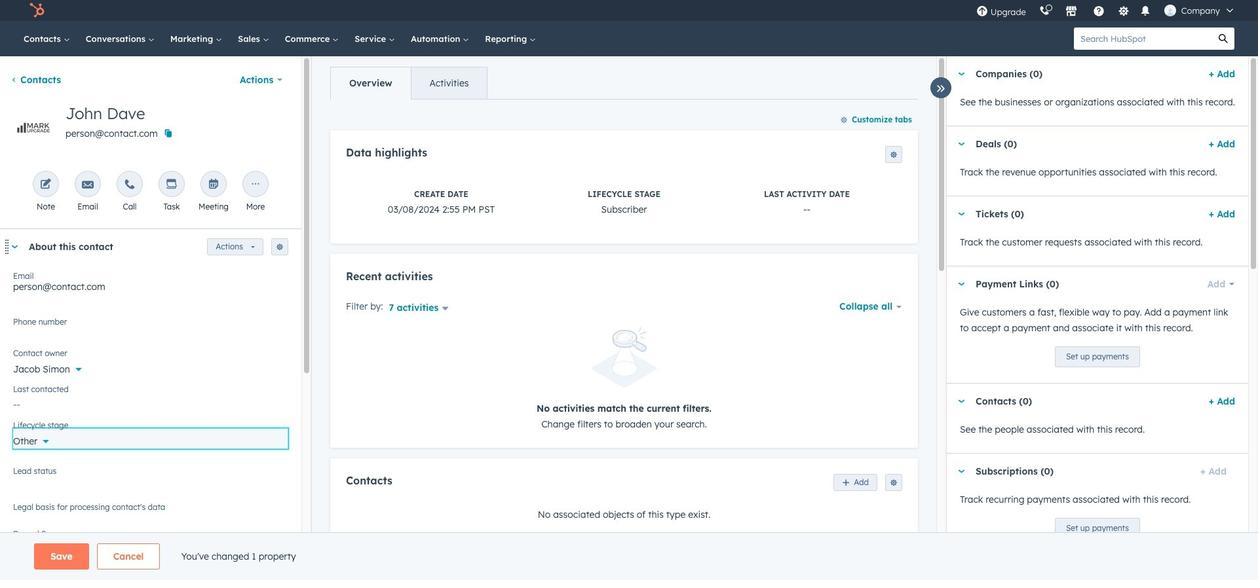Task type: describe. For each thing, give the bounding box(es) containing it.
Search HubSpot search field
[[1074, 28, 1212, 50]]

meeting image
[[208, 179, 220, 191]]

marketplaces image
[[1065, 6, 1077, 18]]

3 caret image from the top
[[957, 470, 965, 473]]

2 caret image from the top
[[957, 283, 965, 286]]

manage card settings image
[[276, 244, 284, 252]]

email image
[[82, 179, 94, 191]]

-- text field
[[13, 392, 288, 413]]



Task type: locate. For each thing, give the bounding box(es) containing it.
1 horizontal spatial alert
[[346, 328, 902, 432]]

0 vertical spatial caret image
[[957, 72, 965, 76]]

2 vertical spatial caret image
[[957, 470, 965, 473]]

note image
[[40, 179, 52, 191]]

task image
[[166, 179, 178, 191]]

1 vertical spatial alert
[[13, 575, 288, 581]]

menu
[[970, 0, 1242, 21]]

None text field
[[13, 315, 288, 341]]

caret image
[[957, 72, 965, 76], [957, 283, 965, 286], [957, 470, 965, 473]]

more image
[[250, 179, 261, 191]]

0 vertical spatial alert
[[346, 328, 902, 432]]

1 vertical spatial caret image
[[957, 283, 965, 286]]

alert
[[346, 328, 902, 432], [13, 575, 288, 581]]

0 horizontal spatial alert
[[13, 575, 288, 581]]

call image
[[124, 179, 136, 191]]

jacob simon image
[[1164, 5, 1176, 16]]

caret image
[[957, 143, 965, 146], [957, 213, 965, 216], [10, 245, 18, 249], [957, 400, 965, 403]]

1 caret image from the top
[[957, 72, 965, 76]]

navigation
[[330, 67, 488, 100]]



Task type: vqa. For each thing, say whether or not it's contained in the screenshot.
"Text Field"
yes



